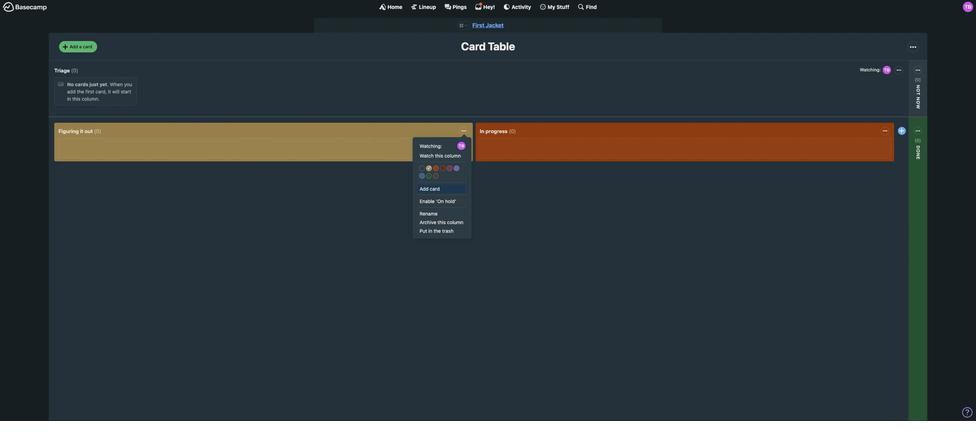 Task type: locate. For each thing, give the bounding box(es) containing it.
in
[[67, 96, 71, 102]]

column.
[[82, 96, 99, 102]]

when
[[110, 82, 123, 88]]

option group
[[418, 164, 466, 181]]

add
[[67, 89, 76, 95]]

watching:
[[860, 67, 881, 73], [420, 143, 442, 149], [874, 151, 896, 157]]

e
[[915, 157, 921, 160]]

tyler black image
[[963, 2, 973, 12]]

o for d o n e
[[915, 149, 921, 153]]

1 n from the top
[[915, 97, 921, 101]]

color it brown image
[[433, 174, 439, 179]]

0 horizontal spatial add
[[70, 44, 78, 49]]

card
[[83, 44, 92, 49], [430, 186, 440, 192]]

add left a
[[70, 44, 78, 49]]

o up the w
[[915, 89, 921, 92]]

0 vertical spatial tyler black image
[[882, 65, 892, 75]]

stuff
[[557, 4, 569, 10]]

yet
[[100, 82, 107, 88]]

table
[[488, 40, 515, 53]]

pings
[[453, 4, 467, 10]]

card right a
[[83, 44, 92, 49]]

1 o from the top
[[915, 89, 921, 92]]

activity
[[512, 4, 531, 10]]

my stuff
[[548, 4, 569, 10]]

first
[[85, 89, 94, 95]]

figuring
[[58, 128, 79, 134]]

d o n e
[[915, 146, 921, 160]]

(0) up n
[[915, 77, 921, 83]]

in progress link
[[480, 128, 508, 134]]

color it green image
[[426, 174, 432, 179]]

color it orange image
[[433, 166, 439, 171]]

add for add card
[[420, 186, 428, 192]]

card table
[[461, 40, 515, 53]]

first jacket
[[472, 22, 504, 28]]

add
[[70, 44, 78, 49], [420, 186, 428, 192]]

first
[[472, 22, 484, 28]]

1 vertical spatial o
[[915, 101, 921, 105]]

start
[[121, 89, 131, 95]]

o
[[915, 89, 921, 92], [915, 101, 921, 105], [915, 149, 921, 153]]

color it blue image
[[419, 174, 425, 179]]

add a card
[[70, 44, 92, 49]]

add down color it blue "image"
[[420, 186, 428, 192]]

0 vertical spatial it
[[108, 89, 111, 95]]

add inside add a card link
[[70, 44, 78, 49]]

no
[[67, 82, 74, 88]]

color it purple image
[[454, 166, 459, 171]]

rename link
[[418, 210, 466, 218]]

n
[[915, 97, 921, 101], [915, 153, 921, 157]]

n down d
[[915, 153, 921, 157]]

1 vertical spatial n
[[915, 153, 921, 157]]

activity link
[[503, 3, 531, 10]]

0 vertical spatial add
[[70, 44, 78, 49]]

0 vertical spatial watching:
[[860, 67, 881, 73]]

. when you add the first card, it will start in this column.
[[67, 82, 132, 102]]

1 horizontal spatial card
[[430, 186, 440, 192]]

0 vertical spatial o
[[915, 89, 921, 92]]

2 n from the top
[[915, 153, 921, 157]]

just
[[89, 82, 98, 88]]

1 horizontal spatial it
[[108, 89, 111, 95]]

3 o from the top
[[915, 149, 921, 153]]

0 vertical spatial n
[[915, 97, 921, 101]]

0 horizontal spatial tyler black image
[[457, 141, 466, 151]]

n down t
[[915, 97, 921, 101]]

my
[[548, 4, 555, 10]]

lineup link
[[411, 3, 436, 10]]

1 horizontal spatial add
[[420, 186, 428, 192]]

1 vertical spatial it
[[80, 128, 83, 134]]

(0) right out
[[94, 128, 101, 134]]

add inside "add card" link
[[420, 186, 428, 192]]

tyler black image
[[882, 65, 892, 75], [457, 141, 466, 151]]

it left out
[[80, 128, 83, 134]]

t
[[915, 92, 921, 96]]

0 horizontal spatial card
[[83, 44, 92, 49]]

figuring it out (0)
[[58, 128, 101, 134]]

1 vertical spatial add
[[420, 186, 428, 192]]

o up e
[[915, 149, 921, 153]]

None submit
[[872, 99, 920, 108], [418, 152, 466, 160], [872, 160, 920, 168], [418, 197, 466, 206], [418, 218, 466, 227], [418, 227, 466, 236], [872, 99, 920, 108], [418, 152, 466, 160], [872, 160, 920, 168], [418, 197, 466, 206], [418, 218, 466, 227], [418, 227, 466, 236]]

pings button
[[444, 3, 467, 10]]

no cards just yet
[[67, 82, 107, 88]]

card down color it brown image
[[430, 186, 440, 192]]

it left will
[[108, 89, 111, 95]]

(0)
[[71, 67, 78, 74], [915, 77, 921, 83], [94, 128, 101, 134], [509, 128, 516, 134], [915, 138, 921, 143]]

it
[[108, 89, 111, 95], [80, 128, 83, 134]]

figuring it out link
[[58, 128, 93, 134]]

o down t
[[915, 101, 921, 105]]

n
[[915, 85, 921, 89]]

2 vertical spatial o
[[915, 149, 921, 153]]

jacket
[[486, 22, 504, 28]]



Task type: vqa. For each thing, say whether or not it's contained in the screenshot.
AROUND
no



Task type: describe. For each thing, give the bounding box(es) containing it.
0 vertical spatial card
[[83, 44, 92, 49]]

(0) right triage
[[71, 67, 78, 74]]

out
[[85, 128, 93, 134]]

find
[[586, 4, 597, 10]]

hey!
[[483, 4, 495, 10]]

add card link
[[418, 185, 466, 193]]

progress
[[486, 128, 508, 134]]

1 vertical spatial watching:
[[420, 143, 442, 149]]

home link
[[379, 3, 402, 10]]

in
[[480, 128, 484, 134]]

0 horizontal spatial it
[[80, 128, 83, 134]]

1 horizontal spatial tyler black image
[[882, 65, 892, 75]]

1 vertical spatial card
[[430, 186, 440, 192]]

add card
[[420, 186, 440, 192]]

n o t n o w
[[915, 85, 921, 109]]

w
[[915, 105, 921, 109]]

a
[[79, 44, 82, 49]]

home
[[387, 4, 402, 10]]

add for add a card
[[70, 44, 78, 49]]

.
[[107, 82, 109, 88]]

color it white image
[[419, 166, 425, 171]]

find button
[[578, 3, 597, 10]]

triage (0)
[[54, 67, 78, 74]]

(0) up d
[[915, 138, 921, 143]]

hey! button
[[475, 2, 495, 10]]

card
[[461, 40, 486, 53]]

d
[[915, 146, 921, 149]]

(0) right progress
[[509, 128, 516, 134]]

color it red image
[[440, 166, 445, 171]]

2 vertical spatial watching:
[[874, 151, 896, 157]]

cards
[[75, 82, 88, 88]]

it inside the . when you add the first card, it will start in this column.
[[108, 89, 111, 95]]

card,
[[95, 89, 107, 95]]

lineup
[[419, 4, 436, 10]]

color it pink image
[[447, 166, 452, 171]]

o for n o t n o w
[[915, 89, 921, 92]]

1 vertical spatial tyler black image
[[457, 141, 466, 151]]

in progress (0)
[[480, 128, 516, 134]]

this
[[72, 96, 80, 102]]

add a card link
[[59, 41, 97, 53]]

first jacket link
[[472, 22, 504, 28]]

my stuff button
[[539, 3, 569, 10]]

2 o from the top
[[915, 101, 921, 105]]

main element
[[0, 0, 976, 13]]

will
[[112, 89, 119, 95]]

you
[[124, 82, 132, 88]]

rename
[[420, 211, 438, 217]]

triage
[[54, 67, 70, 74]]

triage link
[[54, 67, 70, 74]]

switch accounts image
[[3, 2, 47, 12]]

the
[[77, 89, 84, 95]]

color it yellow image
[[426, 166, 432, 171]]



